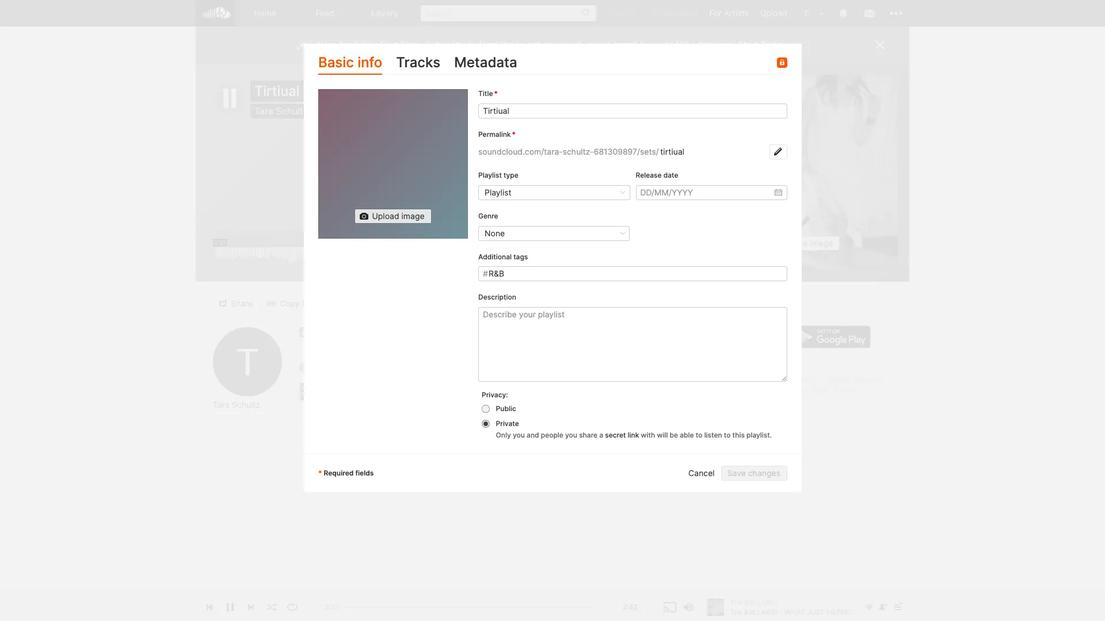 Task type: describe. For each thing, give the bounding box(es) containing it.
go mobile
[[719, 303, 758, 313]]

copy
[[280, 298, 300, 308]]

tirtiual
[[254, 83, 300, 100]]

genre
[[478, 212, 498, 220]]

laroi
[[437, 387, 460, 397]]

upload image
[[372, 211, 424, 221]]

save changes
[[727, 469, 780, 478]]

try go+ link
[[602, 0, 645, 26]]

delete
[[471, 298, 496, 308]]

what
[[469, 387, 492, 397]]

none
[[484, 228, 505, 238]]

0 vertical spatial the kid laroi - what just happened element
[[702, 75, 898, 271]]

save
[[727, 469, 746, 478]]

1 vertical spatial schultz
[[232, 400, 260, 410]]

with
[[641, 431, 655, 440]]

available:
[[338, 39, 377, 50]]

a
[[599, 431, 603, 440]]

mobile
[[733, 303, 758, 313]]

0 vertical spatial tara schultz link
[[254, 105, 308, 117]]

type
[[503, 171, 518, 180]]

r&b
[[488, 269, 504, 279]]

the
[[405, 387, 420, 397]]

replace
[[777, 238, 808, 248]]

for artists link
[[704, 0, 754, 26]]

artist
[[750, 386, 768, 394]]

upload
[[584, 39, 611, 50]]

basic
[[318, 54, 354, 71]]

artist resources link
[[750, 386, 805, 394]]

soundcloud.com/tara-
[[478, 147, 562, 157]]

tracks link
[[396, 52, 440, 75]]

listeners.
[[698, 39, 735, 50]]

able
[[680, 431, 694, 440]]

heard
[[614, 39, 637, 50]]

cookie manager link
[[828, 376, 882, 384]]

share
[[579, 431, 597, 440]]

0 vertical spatial tara schultz's avatar element
[[799, 6, 814, 21]]

replace image button
[[760, 236, 840, 251]]

tara inside tirtiual tara schultz
[[254, 105, 273, 117]]

feed link
[[295, 0, 355, 26]]

next
[[564, 39, 581, 50]]

private
[[496, 420, 519, 428]]

artists
[[724, 8, 749, 18]]

today
[[761, 39, 786, 50]]

image for replace image
[[810, 238, 833, 248]]

kid
[[422, 387, 434, 397]]

metadata
[[454, 54, 517, 71]]

blog
[[812, 386, 827, 394]]

to right able at right bottom
[[695, 431, 702, 440]]

get
[[527, 39, 541, 50]]

public
[[496, 405, 516, 413]]

fields
[[355, 469, 374, 478]]

copy link
[[280, 298, 318, 308]]

0 horizontal spatial pro
[[500, 39, 514, 50]]

0 vertical spatial next
[[665, 8, 683, 18]]

subscribe
[[425, 39, 466, 50]]

Permalink text field
[[659, 144, 769, 159]]

tara schultz
[[213, 400, 260, 410]]

try for try next pro
[[650, 8, 663, 18]]

*
[[318, 469, 322, 478]]

basic info
[[318, 54, 382, 71]]

playlist
[[498, 298, 524, 308]]

blog link
[[812, 386, 827, 394]]

Title text field
[[478, 104, 787, 119]]

2 you from the left
[[565, 431, 577, 440]]

save changes button
[[721, 466, 787, 481]]

home link
[[235, 0, 295, 26]]

cookie manager artist resources
[[750, 376, 882, 394]]

go
[[719, 303, 730, 313]]

link
[[302, 298, 318, 308]]

playlist for playlist
[[484, 188, 511, 197]]

for artists
[[709, 8, 749, 18]]

the kid laroi - what just happened link
[[405, 387, 560, 397]]

replace image
[[777, 238, 833, 248]]

to left this
[[724, 431, 730, 440]]

soundcloud.com/tara-schultz-681309897/sets/
[[478, 147, 659, 157]]

tags
[[513, 252, 528, 261]]

happened
[[517, 387, 560, 397]]

basic info link
[[318, 52, 382, 75]]

playlist.
[[746, 431, 772, 440]]

release
[[635, 171, 661, 180]]

by
[[640, 39, 650, 50]]

cancel
[[688, 469, 714, 478]]



Task type: vqa. For each thing, say whether or not it's contained in the screenshot.
image
yes



Task type: locate. For each thing, give the bounding box(es) containing it.
for
[[709, 8, 722, 18]]

you left and at the bottom of page
[[513, 431, 525, 440]]

0 vertical spatial image
[[401, 211, 424, 221]]

and
[[526, 431, 539, 440]]

manager
[[853, 376, 882, 384]]

681309897/sets/
[[594, 147, 659, 157]]

description
[[478, 293, 516, 302]]

1 horizontal spatial tara schultz's avatar element
[[799, 6, 814, 21]]

1 horizontal spatial pro
[[685, 8, 698, 18]]

1 vertical spatial image
[[810, 238, 833, 248]]

tara schultz's avatar element up tara schultz
[[213, 328, 282, 397]]

1 horizontal spatial upload
[[760, 8, 787, 18]]

tirtiual tara schultz
[[254, 83, 308, 117]]

1 horizontal spatial tara
[[254, 105, 273, 117]]

0 horizontal spatial image
[[401, 211, 424, 221]]

you
[[513, 431, 525, 440], [565, 431, 577, 440]]

cookie
[[776, 376, 799, 384], [828, 376, 851, 384]]

tara
[[254, 105, 273, 117], [213, 400, 230, 410]]

policy
[[801, 376, 821, 384]]

library
[[371, 8, 398, 18]]

additional tags
[[478, 252, 528, 261]]

now available: first fans. subscribe to next pro to get your next upload heard by up to 100+ listeners. start today
[[317, 39, 786, 50]]

be
[[669, 431, 678, 440]]

0 vertical spatial tara
[[254, 105, 273, 117]]

to left get
[[517, 39, 525, 50]]

0 vertical spatial playlist
[[478, 171, 502, 180]]

0 horizontal spatial tara
[[213, 400, 230, 410]]

0 horizontal spatial you
[[513, 431, 525, 440]]

upload inside button
[[372, 211, 399, 221]]

to
[[468, 39, 476, 50], [517, 39, 525, 50], [665, 39, 673, 50], [695, 431, 702, 440], [724, 431, 730, 440]]

try next pro
[[650, 8, 698, 18]]

0 vertical spatial upload
[[760, 8, 787, 18]]

1 vertical spatial playlist
[[484, 188, 511, 197]]

playlist left type
[[478, 171, 502, 180]]

privacy
[[745, 376, 769, 384]]

start
[[738, 39, 758, 50]]

1 horizontal spatial you
[[565, 431, 577, 440]]

home
[[254, 8, 276, 18]]

date
[[663, 171, 678, 180]]

0 horizontal spatial try
[[608, 8, 620, 18]]

to right up
[[665, 39, 673, 50]]

pro left get
[[500, 39, 514, 50]]

try right go+
[[650, 8, 663, 18]]

share button
[[214, 296, 260, 311]]

1 vertical spatial next
[[479, 39, 498, 50]]

delete playlist
[[471, 298, 524, 308]]

secret
[[605, 431, 626, 440]]

0 horizontal spatial the kid laroi - what just happened element
[[299, 383, 317, 401]]

just
[[494, 387, 515, 397]]

2 cookie from the left
[[828, 376, 851, 384]]

1 vertical spatial the kid laroi - what just happened element
[[299, 383, 317, 401]]

1 vertical spatial tara schultz's avatar element
[[213, 328, 282, 397]]

next up 100+
[[665, 8, 683, 18]]

only
[[496, 431, 511, 440]]

start today link
[[738, 39, 786, 50]]

legal
[[719, 376, 737, 384]]

to up metadata
[[468, 39, 476, 50]]

1 horizontal spatial image
[[810, 238, 833, 248]]

delete playlist button
[[454, 296, 531, 311]]

1 horizontal spatial cookie
[[828, 376, 851, 384]]

tara schultz's avatar element
[[799, 6, 814, 21], [213, 328, 282, 397]]

additional
[[478, 252, 511, 261]]

changes
[[748, 469, 780, 478]]

upload link
[[754, 0, 793, 26]]

image for upload image
[[401, 211, 424, 221]]

playlist down playlist type
[[484, 188, 511, 197]]

private only you and people you share a secret link with will be able to listen to this playlist.
[[496, 420, 772, 440]]

0 vertical spatial schultz
[[276, 105, 308, 117]]

tara schultz link
[[254, 105, 308, 117], [213, 400, 260, 411]]

cookie up the charts
[[828, 376, 851, 384]]

cookie inside cookie manager artist resources
[[828, 376, 851, 384]]

0 horizontal spatial schultz
[[232, 400, 260, 410]]

up
[[652, 39, 662, 50]]

charts
[[834, 386, 856, 394]]

the kid laroi - what just happened element
[[702, 75, 898, 271], [299, 383, 317, 401]]

1 vertical spatial tara
[[213, 400, 230, 410]]

cancel button
[[682, 466, 721, 481]]

Description text field
[[478, 307, 787, 382]]

permalink
[[478, 130, 511, 139]]

cookie policy link
[[776, 376, 821, 384]]

pro left for
[[685, 8, 698, 18]]

0 horizontal spatial upload
[[372, 211, 399, 221]]

go+
[[623, 8, 639, 18]]

resources
[[770, 386, 805, 394]]

playlist inside popup button
[[484, 188, 511, 197]]

feed
[[316, 8, 334, 18]]

0 horizontal spatial tara schultz's avatar element
[[213, 328, 282, 397]]

* required fields
[[318, 469, 374, 478]]

your
[[543, 39, 561, 50]]

1 try from the left
[[608, 8, 620, 18]]

Release date text field
[[635, 185, 787, 200]]

1 vertical spatial pro
[[500, 39, 514, 50]]

tracks
[[396, 54, 440, 71]]

None search field
[[415, 0, 602, 26]]

try for try go+
[[608, 8, 620, 18]]

privacy link
[[745, 376, 769, 384]]

schultz inside tirtiual tara schultz
[[276, 105, 308, 117]]

cookie up resources
[[776, 376, 799, 384]]

first
[[380, 39, 398, 50]]

required
[[323, 469, 353, 478]]

1 horizontal spatial the kid laroi - what just happened element
[[702, 75, 898, 271]]

legal link
[[719, 376, 737, 384]]

now
[[317, 39, 336, 50]]

1 you from the left
[[513, 431, 525, 440]]

tirtiual element
[[318, 89, 468, 239]]

privacy:
[[481, 391, 508, 400]]

playlist type
[[478, 171, 518, 180]]

upload
[[760, 8, 787, 18], [372, 211, 399, 221]]

tara schultz's avatar element right upload link
[[799, 6, 814, 21]]

0 vertical spatial pro
[[685, 8, 698, 18]]

1 horizontal spatial next
[[665, 8, 683, 18]]

1 horizontal spatial schultz
[[276, 105, 308, 117]]

people
[[541, 431, 563, 440]]

try go+
[[608, 8, 639, 18]]

secret link link
[[605, 431, 639, 440]]

0 horizontal spatial cookie
[[776, 376, 799, 384]]

0 horizontal spatial next
[[479, 39, 498, 50]]

the kid laroi - what just happened
[[405, 387, 560, 397]]

2 try from the left
[[650, 8, 663, 18]]

upload for upload image
[[372, 211, 399, 221]]

try
[[608, 8, 620, 18], [650, 8, 663, 18]]

next up metadata
[[479, 39, 498, 50]]

try left go+
[[608, 8, 620, 18]]

schultz-
[[562, 147, 594, 157]]

release date
[[635, 171, 678, 180]]

cookie for policy
[[776, 376, 799, 384]]

1 vertical spatial tara schultz link
[[213, 400, 260, 411]]

1 horizontal spatial try
[[650, 8, 663, 18]]

cookie for manager
[[828, 376, 851, 384]]

1 vertical spatial upload
[[372, 211, 399, 221]]

playlist
[[478, 171, 502, 180], [484, 188, 511, 197]]

you left the share
[[565, 431, 577, 440]]

metadata link
[[454, 52, 517, 75]]

1 cookie from the left
[[776, 376, 799, 384]]

Search search field
[[421, 5, 597, 21]]

playlist for playlist type
[[478, 171, 502, 180]]

upload for upload
[[760, 8, 787, 18]]

-
[[463, 387, 466, 397]]

upload image button
[[355, 209, 431, 224]]

listen
[[704, 431, 722, 440]]



